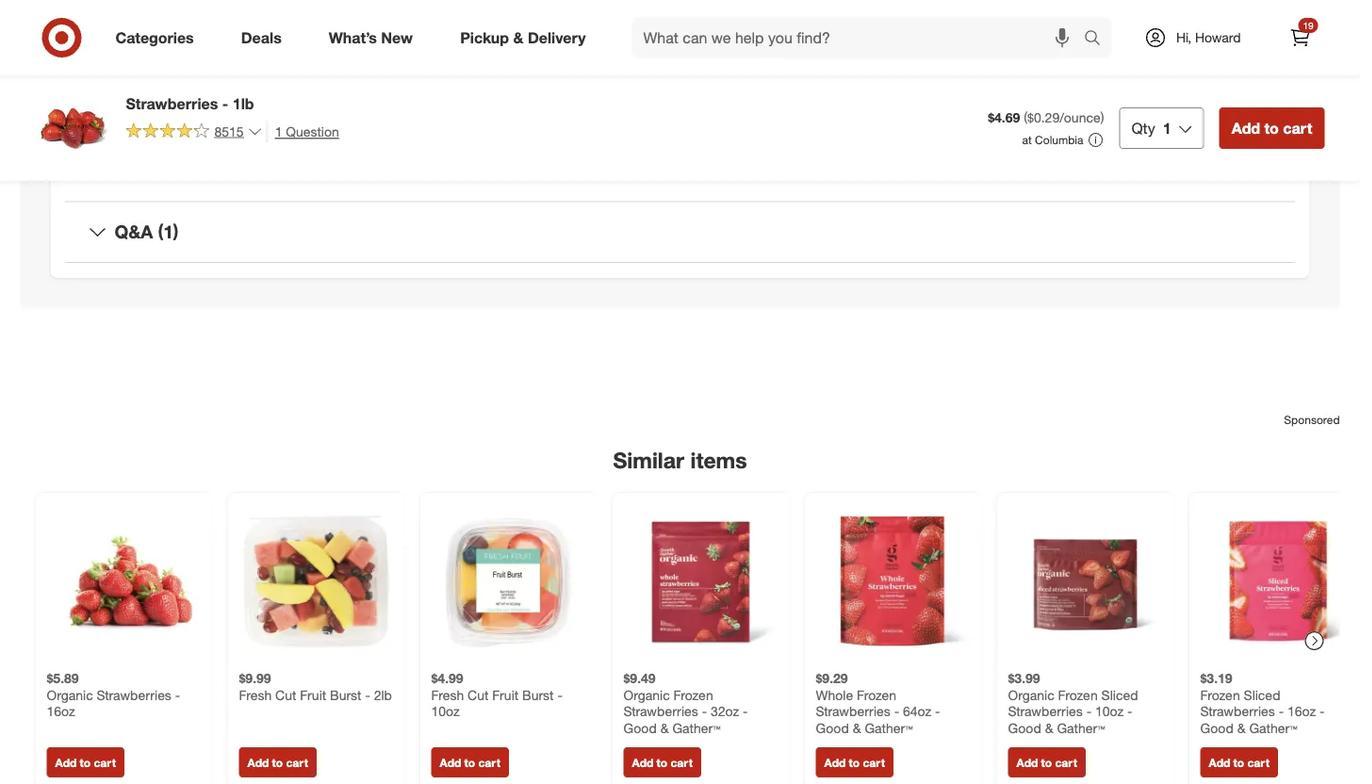 Task type: locate. For each thing, give the bounding box(es) containing it.
2 ship from the top
[[178, 81, 202, 98]]

4.72
[[404, 63, 429, 79]]

a down with
[[1171, 119, 1178, 136]]

frozen
[[674, 687, 714, 704], [857, 687, 897, 704], [1059, 687, 1098, 704], [1201, 687, 1241, 704]]

shipped, up required at the right top
[[1041, 119, 1092, 136]]

inches right 4.72 at left top
[[433, 63, 472, 79]]

burst
[[330, 687, 362, 704], [523, 687, 554, 704]]

cart down the "19" link
[[1284, 119, 1313, 137]]

details for shipping details
[[182, 35, 230, 54]]

organic inside $3.99 organic frozen sliced strawberries - 10oz - good & gather™
[[1009, 687, 1055, 704]]

0 vertical spatial days
[[932, 81, 960, 98]]

1 inches from the left
[[311, 63, 349, 79]]

within
[[876, 81, 910, 98], [848, 119, 882, 136]]

0 vertical spatial or
[[981, 63, 993, 79]]

add to cart down '$3.19 frozen sliced strawberries - 16oz - good & gather™'
[[1210, 756, 1270, 770]]

it
[[1032, 81, 1039, 98], [1003, 119, 1011, 136]]

90 up 90-
[[886, 119, 901, 136]]

strawberries down $9.49
[[624, 704, 699, 720]]

x left 4.72 at left top
[[393, 63, 400, 79]]

90 down target
[[914, 81, 929, 98]]

0 horizontal spatial 10oz
[[431, 704, 460, 720]]

2 details from the left
[[765, 35, 813, 54]]

add for $3.19 frozen sliced strawberries - 16oz - good & gather™
[[1210, 756, 1231, 770]]

2 vertical spatial by
[[1094, 138, 1108, 154]]

add to cart down $9.99 fresh cut fruit burst - 2lb
[[248, 756, 308, 770]]

to for $3.19 frozen sliced strawberries - 16oz - good & gather™
[[1234, 756, 1245, 770]]

add to cart button for $4.99 fresh cut fruit burst - 10oz
[[431, 748, 509, 778]]

1 horizontal spatial sliced
[[1245, 687, 1281, 704]]

details up can
[[765, 35, 813, 54]]

add to cart down $4.99 fresh cut fruit burst - 10oz
[[440, 756, 501, 770]]

cut inside $4.99 fresh cut fruit burst - 10oz
[[468, 687, 489, 704]]

or up q&a (1) dropdown button
[[713, 138, 725, 154]]

- inside $4.99 fresh cut fruit burst - 10oz
[[558, 687, 563, 704]]

$4.69
[[989, 110, 1021, 126]]

shipped,
[[1186, 81, 1237, 98], [1041, 119, 1092, 136]]

4 frozen from the left
[[1201, 687, 1241, 704]]

cart down $4.99 fresh cut fruit burst - 10oz
[[479, 756, 501, 770]]

sliced inside '$3.19 frozen sliced strawberries - 16oz - good & gather™'
[[1245, 687, 1281, 704]]

gather™ inside '$3.19 frozen sliced strawberries - 16oz - good & gather™'
[[1250, 720, 1298, 737]]

cut right $4.99
[[468, 687, 489, 704]]

add to cart for $3.99 organic frozen sliced strawberries - 10oz - good & gather™
[[1017, 756, 1078, 770]]

1 horizontal spatial date
[[1002, 81, 1028, 98]]

good inside $3.99 organic frozen sliced strawberries - 10oz - good & gather™
[[1009, 720, 1042, 737]]

for
[[978, 100, 993, 117], [802, 138, 818, 154]]

0 horizontal spatial shipt
[[799, 100, 830, 117]]

0 horizontal spatial pickup.
[[821, 138, 864, 154]]

q&a (1)
[[115, 221, 179, 243]]

by
[[770, 100, 785, 117], [1153, 119, 1168, 136], [1094, 138, 1108, 154]]

add to cart down this
[[1232, 119, 1313, 137]]

0 horizontal spatial 90
[[886, 119, 901, 136]]

to down $3.99 organic frozen sliced strawberries - 10oz - good & gather™
[[1042, 756, 1053, 770]]

1 fruit from the left
[[300, 687, 326, 704]]

good down $3.19
[[1201, 720, 1234, 737]]

0 vertical spatial shopper,
[[833, 100, 884, 117]]

1 left question
[[275, 123, 282, 140]]

1 vertical spatial within
[[848, 119, 882, 136]]

good
[[624, 720, 657, 737], [816, 720, 850, 737], [1009, 720, 1042, 737], [1201, 720, 1234, 737]]

1 vertical spatial of
[[936, 119, 947, 136]]

1
[[1164, 119, 1172, 137], [275, 123, 282, 140]]

gather™ inside $9.29 whole frozen strawberries - 64oz - good & gather™
[[865, 720, 913, 737]]

organic
[[47, 687, 93, 704], [624, 687, 670, 704], [1009, 687, 1055, 704]]

1 vertical spatial pickup.
[[821, 138, 864, 154]]

shopper,
[[833, 100, 884, 117], [1217, 119, 1268, 136]]

cut
[[275, 687, 297, 704], [468, 687, 489, 704]]

hi,
[[1177, 29, 1192, 46]]

cart down $9.99 fresh cut fruit burst - 2lb
[[286, 756, 308, 770]]

2 burst from the left
[[523, 687, 554, 704]]

0 horizontal spatial fresh
[[239, 687, 272, 704]]

1 horizontal spatial was
[[1042, 81, 1066, 98]]

to down $5.89 organic strawberries - 16oz at the left
[[80, 756, 91, 770]]

0 horizontal spatial a
[[788, 100, 795, 117]]

details for return details
[[765, 35, 813, 54]]

2 fresh from the left
[[431, 687, 464, 704]]

inches up pounds
[[311, 63, 349, 79]]

this
[[713, 63, 737, 79], [713, 81, 737, 98], [867, 138, 892, 154]]

frozen inside $9.29 whole frozen strawberries - 64oz - good & gather™
[[857, 687, 897, 704]]

2 10oz from the left
[[1096, 704, 1124, 720]]

& inside $9.49 organic frozen strawberries - 32oz - good & gather™
[[661, 720, 669, 737]]

cart for $3.19 frozen sliced strawberries - 16oz - good & gather™
[[1248, 756, 1270, 770]]

or
[[981, 63, 993, 79], [888, 100, 900, 117], [713, 138, 725, 154]]

cart for $9.29 whole frozen strawberries - 64oz - good & gather™
[[863, 756, 885, 770]]

0 vertical spatial returned
[[814, 63, 864, 79]]

snap
[[1188, 100, 1223, 117]]

strawberries
[[126, 94, 218, 113], [97, 687, 171, 704], [624, 704, 699, 720], [816, 704, 891, 720], [1009, 704, 1083, 720], [1201, 704, 1276, 720]]

fruit inside $9.99 fresh cut fruit burst - 2lb
[[300, 687, 326, 704]]

delivered down return
[[713, 100, 767, 117]]

3 gather™ from the left
[[1058, 720, 1106, 737]]

90-
[[896, 138, 915, 154]]

to down $9.29 whole frozen strawberries - 64oz - good & gather™
[[849, 756, 860, 770]]

0 vertical spatial date
[[1002, 81, 1028, 98]]

1 frozen from the left
[[674, 687, 714, 704]]

days
[[932, 81, 960, 98], [904, 119, 932, 136]]

0 horizontal spatial was
[[1014, 119, 1038, 136]]

can
[[770, 63, 792, 79]]

2 organic from the left
[[624, 687, 670, 704]]

4 good from the left
[[1201, 720, 1234, 737]]

it up window
[[1003, 119, 1011, 136]]

0 horizontal spatial shopper,
[[833, 100, 884, 117]]

the up $4.69
[[979, 81, 998, 98]]

1 horizontal spatial x
[[511, 63, 518, 79]]

organic inside $5.89 organic strawberries - 16oz
[[47, 687, 93, 704]]

image of strawberries - 1lb image
[[35, 91, 111, 166]]

fresh inside $9.99 fresh cut fruit burst - 2lb
[[239, 687, 272, 704]]

1 horizontal spatial 90
[[914, 81, 929, 98]]

qty 1
[[1132, 119, 1172, 137]]

0 vertical spatial ship
[[178, 63, 202, 79]]

1 vertical spatial must
[[742, 119, 771, 136]]

cut right $9.99
[[275, 687, 297, 704]]

by down the ) on the top
[[1094, 138, 1108, 154]]

be down can
[[775, 119, 790, 136]]

good for whole frozen strawberries - 64oz - good & gather™
[[816, 720, 850, 737]]

or down any
[[888, 100, 900, 117]]

1 cut from the left
[[275, 687, 297, 704]]

1 horizontal spatial shipped,
[[1186, 81, 1237, 98]]

0 vertical spatial shipt
[[799, 100, 830, 117]]

& for $3.19 frozen sliced strawberries - 16oz - good & gather™
[[1238, 720, 1246, 737]]

good down $9.49
[[624, 720, 657, 737]]

to for $3.99 organic frozen sliced strawberries - 10oz - good & gather™
[[1042, 756, 1053, 770]]

cart down '$3.19 frozen sliced strawberries - 16oz - good & gather™'
[[1248, 756, 1270, 770]]

date up window
[[974, 119, 1000, 136]]

4 gather™ from the left
[[1250, 720, 1298, 737]]

gather™ for whole
[[865, 720, 913, 737]]

within down what can we help you find? suggestions appear below search field at the top of the page
[[848, 119, 882, 136]]

burst right $4.99
[[523, 687, 554, 704]]

of
[[964, 81, 976, 98], [936, 119, 947, 136]]

1 vertical spatial shopper,
[[1217, 119, 1268, 136]]

with
[[1160, 100, 1184, 117]]

1 horizontal spatial delivered
[[1096, 119, 1150, 136]]

add down $5.89 organic strawberries - 16oz at the left
[[55, 756, 77, 770]]

add to cart
[[1232, 119, 1313, 137], [55, 756, 116, 770], [248, 756, 308, 770], [440, 756, 501, 770], [632, 756, 693, 770], [825, 756, 885, 770], [1017, 756, 1078, 770], [1210, 756, 1270, 770]]

2 sliced from the left
[[1245, 687, 1281, 704]]

1 horizontal spatial organic
[[624, 687, 670, 704]]

cart down $3.99 organic frozen sliced strawberries - 10oz - good & gather™
[[1056, 756, 1078, 770]]

0 horizontal spatial 16oz
[[47, 704, 75, 720]]

burst for fresh cut fruit burst - 2lb
[[330, 687, 362, 704]]

0 horizontal spatial inches
[[311, 63, 349, 79]]

or right "store"
[[981, 63, 993, 79]]

frozen for 64oz
[[857, 687, 897, 704]]

0 horizontal spatial burst
[[330, 687, 362, 704]]

burst inside $9.99 fresh cut fruit burst - 2lb
[[330, 687, 362, 704]]

1 10oz from the left
[[431, 704, 460, 720]]

window
[[979, 138, 1024, 154]]

gather™ for organic
[[673, 720, 721, 737]]

date down target.com.
[[1002, 81, 1028, 98]]

cut for $4.99
[[468, 687, 489, 704]]

frozen inside $3.99 organic frozen sliced strawberries - 10oz - good & gather™
[[1059, 687, 1098, 704]]

add to cart button for $3.19 frozen sliced strawberries - 16oz - good & gather™
[[1201, 748, 1279, 778]]

1 ship from the top
[[178, 63, 202, 79]]

0 horizontal spatial details
[[182, 35, 230, 54]]

fresh inside $4.99 fresh cut fruit burst - 10oz
[[431, 687, 464, 704]]

2 frozen from the left
[[857, 687, 897, 704]]

1 vertical spatial delivered
[[1096, 119, 1150, 136]]

1 sliced from the left
[[1102, 687, 1139, 704]]

fruit right $9.99
[[300, 687, 326, 704]]

be down what can we help you find? suggestions appear below search field at the top of the page
[[803, 81, 818, 98]]

to down $9.49 organic frozen strawberries - 32oz - good & gather™
[[657, 756, 668, 770]]

$4.99
[[431, 671, 464, 687]]

-
[[222, 94, 229, 113], [175, 687, 180, 704], [365, 687, 370, 704], [558, 687, 563, 704], [702, 704, 707, 720], [743, 704, 748, 720], [895, 704, 900, 720], [936, 704, 941, 720], [1087, 704, 1092, 720], [1128, 704, 1133, 720], [1279, 704, 1285, 720], [1320, 704, 1326, 720]]

fruit inside $4.99 fresh cut fruit burst - 10oz
[[493, 687, 519, 704]]

strawberries right $5.89
[[97, 687, 171, 704]]

the up the return
[[951, 119, 970, 136]]

1 horizontal spatial the
[[979, 81, 998, 98]]

add down "whole"
[[825, 756, 846, 770]]

ship left weight:
[[178, 81, 202, 98]]

details inside shipping details estimated ship dimensions: 3.38 inches length x 4.72 inches width x 7.08 inches height estimated ship weight: 1.05 pounds
[[182, 35, 230, 54]]

add down $3.99 organic frozen sliced strawberries - 10oz - good & gather™
[[1017, 756, 1039, 770]]

add to cart for $5.89 organic strawberries - 16oz
[[55, 756, 116, 770]]

organic frozen sliced strawberries - 10oz - good & gather™ image
[[1009, 505, 1163, 659]]

7.08
[[522, 63, 547, 79]]

1 horizontal spatial 1
[[1164, 119, 1172, 137]]

question
[[286, 123, 339, 140]]

good inside $9.49 organic frozen strawberries - 32oz - good & gather™
[[624, 720, 657, 737]]

1 16oz from the left
[[47, 704, 75, 720]]

return
[[940, 138, 975, 154]]

cut inside $9.99 fresh cut fruit burst - 2lb
[[275, 687, 297, 704]]

3 frozen from the left
[[1059, 687, 1098, 704]]

x left 7.08 at the left of the page
[[511, 63, 518, 79]]

q&a
[[115, 221, 153, 243]]

shipt
[[799, 100, 830, 117], [1182, 119, 1213, 136]]

$5.89 organic strawberries - 16oz
[[47, 671, 180, 720]]

to for $9.99 fresh cut fruit burst - 2lb
[[272, 756, 283, 770]]

add to cart button for $3.99 organic frozen sliced strawberries - 10oz - good & gather™
[[1009, 748, 1086, 778]]

by down can
[[770, 100, 785, 117]]

3 organic from the left
[[1009, 687, 1055, 704]]

burst inside $4.99 fresh cut fruit burst - 10oz
[[523, 687, 554, 704]]

frozen for 32oz
[[674, 687, 714, 704]]

delivered up snap.
[[1096, 119, 1150, 136]]

0 vertical spatial a
[[788, 100, 795, 117]]

good for frozen sliced strawberries - 16oz - good & gather™
[[1201, 720, 1234, 737]]

to down $4.99 fresh cut fruit burst - 10oz
[[465, 756, 475, 770]]

0 vertical spatial estimated
[[115, 63, 174, 79]]

in
[[1136, 81, 1146, 98]]

the
[[979, 81, 998, 98], [951, 119, 970, 136]]

1 details from the left
[[182, 35, 230, 54]]

item
[[741, 63, 766, 79], [741, 81, 766, 98], [713, 119, 738, 136]]

must
[[770, 81, 799, 98], [742, 119, 771, 136]]

2 fruit from the left
[[493, 687, 519, 704]]

1 x from the left
[[393, 63, 400, 79]]

& inside '$3.19 frozen sliced strawberries - 16oz - good & gather™'
[[1238, 720, 1246, 737]]

0 vertical spatial this
[[713, 63, 737, 79]]

to
[[868, 63, 880, 79], [1265, 119, 1280, 137], [80, 756, 91, 770], [272, 756, 283, 770], [465, 756, 475, 770], [657, 756, 668, 770], [849, 756, 860, 770], [1042, 756, 1053, 770], [1234, 756, 1245, 770]]

strawberries inside $3.99 organic frozen sliced strawberries - 10oz - good & gather™
[[1009, 704, 1083, 720]]

1 vertical spatial estimated
[[115, 81, 174, 98]]

was up the "if"
[[1042, 81, 1066, 98]]

1 horizontal spatial details
[[765, 35, 813, 54]]

details up dimensions: at the left of page
[[182, 35, 230, 54]]

add down $4.99 fresh cut fruit burst - 10oz
[[440, 756, 461, 770]]

details inside return details this item can be returned to any target store or target.com. this item must be returned within 90 days of the date it was purchased in store, shipped, delivered by a shipt shopper, or made ready for pickup. if purchased online with snap ebt, this item must be returned within 90 days of the date it was shipped, delivered by a shipt shopper, or made ready for pickup. this 90-day return window is required by snap.
[[765, 35, 813, 54]]

add to cart for $9.49 organic frozen strawberries - 32oz - good & gather™
[[632, 756, 693, 770]]

cart down $5.89 organic strawberries - 16oz at the left
[[94, 756, 116, 770]]

was up the "is"
[[1014, 119, 1038, 136]]

fresh for $9.99
[[239, 687, 272, 704]]

$3.19 frozen sliced strawberries - 16oz - good & gather™
[[1201, 671, 1326, 737]]

pickup. left 90-
[[821, 138, 864, 154]]

2 cut from the left
[[468, 687, 489, 704]]

days down "store"
[[932, 81, 960, 98]]

0 horizontal spatial 1
[[275, 123, 282, 140]]

to inside return details this item can be returned to any target store or target.com. this item must be returned within 90 days of the date it was purchased in store, shipped, delivered by a shipt shopper, or made ready for pickup. if purchased online with snap ebt, this item must be returned within 90 days of the date it was shipped, delivered by a shipt shopper, or made ready for pickup. this 90-day return window is required by snap.
[[868, 63, 880, 79]]

add to cart down $9.29 whole frozen strawberries - 64oz - good & gather™
[[825, 756, 885, 770]]

1 vertical spatial purchased
[[1054, 100, 1117, 117]]

strawberries inside $9.29 whole frozen strawberries - 64oz - good & gather™
[[816, 704, 891, 720]]

add down $9.99
[[248, 756, 269, 770]]

if
[[1043, 100, 1050, 117]]

add to cart for $9.99 fresh cut fruit burst - 2lb
[[248, 756, 308, 770]]

estimated
[[115, 63, 174, 79], [115, 81, 174, 98]]

add to cart down $9.49 organic frozen strawberries - 32oz - good & gather™
[[632, 756, 693, 770]]

0 horizontal spatial it
[[1003, 119, 1011, 136]]

good down "whole"
[[816, 720, 850, 737]]

1 vertical spatial it
[[1003, 119, 1011, 136]]

strawberries down $9.29
[[816, 704, 891, 720]]

returned
[[814, 63, 864, 79], [822, 81, 872, 98], [794, 119, 844, 136]]

1 burst from the left
[[330, 687, 362, 704]]

0 vertical spatial it
[[1032, 81, 1039, 98]]

0 horizontal spatial cut
[[275, 687, 297, 704]]

shopper, down any
[[833, 100, 884, 117]]

1 vertical spatial this
[[713, 81, 737, 98]]

fruit for $4.99
[[493, 687, 519, 704]]

ready
[[941, 100, 974, 117], [765, 138, 798, 154]]

1 down with
[[1164, 119, 1172, 137]]

add to cart down $3.99 organic frozen sliced strawberries - 10oz - good & gather™
[[1017, 756, 1078, 770]]

& inside $9.29 whole frozen strawberries - 64oz - good & gather™
[[853, 720, 862, 737]]

is
[[1028, 138, 1038, 154]]

pickup. left the "if"
[[997, 100, 1039, 117]]

store,
[[1150, 81, 1183, 98]]

0 vertical spatial the
[[979, 81, 998, 98]]

10oz inside $3.99 organic frozen sliced strawberries - 10oz - good & gather™
[[1096, 704, 1124, 720]]

a down can
[[788, 100, 795, 117]]

1 vertical spatial by
[[1153, 119, 1168, 136]]

good inside $9.29 whole frozen strawberries - 64oz - good & gather™
[[816, 720, 850, 737]]

fruit for $9.99
[[300, 687, 326, 704]]

0 vertical spatial delivered
[[713, 100, 767, 117]]

to left any
[[868, 63, 880, 79]]

1 vertical spatial 90
[[886, 119, 901, 136]]

shipt down what can we help you find? suggestions appear below search field at the top of the page
[[799, 100, 830, 117]]

2 horizontal spatial or
[[981, 63, 993, 79]]

add down '$3.19 frozen sliced strawberries - 16oz - good & gather™'
[[1210, 756, 1231, 770]]

burst left 2lb
[[330, 687, 362, 704]]

1 horizontal spatial 10oz
[[1096, 704, 1124, 720]]

good inside '$3.19 frozen sliced strawberries - 16oz - good & gather™'
[[1201, 720, 1234, 737]]

gather™ for frozen
[[1250, 720, 1298, 737]]

10oz
[[431, 704, 460, 720], [1096, 704, 1124, 720]]

1 vertical spatial shipt
[[1182, 119, 1213, 136]]

good down $3.99
[[1009, 720, 1042, 737]]

0 vertical spatial ready
[[941, 100, 974, 117]]

to down '$3.19 frozen sliced strawberries - 16oz - good & gather™'
[[1234, 756, 1245, 770]]

1 horizontal spatial burst
[[523, 687, 554, 704]]

purchased up the ) on the top
[[1069, 81, 1132, 98]]

of down "store"
[[964, 81, 976, 98]]

shipping
[[115, 35, 178, 54]]

add to cart button for $9.99 fresh cut fruit burst - 2lb
[[239, 748, 317, 778]]

2 gather™ from the left
[[865, 720, 913, 737]]

ship up the strawberries - 1lb
[[178, 63, 202, 79]]

shopper, down 'ebt,'
[[1217, 119, 1268, 136]]

frozen inside $9.49 organic frozen strawberries - 32oz - good & gather™
[[674, 687, 714, 704]]

cart down $9.29 whole frozen strawberries - 64oz - good & gather™
[[863, 756, 885, 770]]

16oz inside $5.89 organic strawberries - 16oz
[[47, 704, 75, 720]]

0 vertical spatial for
[[978, 100, 993, 117]]

90
[[914, 81, 929, 98], [886, 119, 901, 136]]

add to cart down $5.89 organic strawberries - 16oz at the left
[[55, 756, 116, 770]]

whole
[[816, 687, 854, 704]]

at columbia
[[1023, 133, 1084, 147]]

1 horizontal spatial shopper,
[[1217, 119, 1268, 136]]

to for $5.89 organic strawberries - 16oz
[[80, 756, 91, 770]]

organic inside $9.49 organic frozen strawberries - 32oz - good & gather™
[[624, 687, 670, 704]]

1 fresh from the left
[[239, 687, 272, 704]]

sliced
[[1102, 687, 1139, 704], [1245, 687, 1281, 704]]

was
[[1042, 81, 1066, 98], [1014, 119, 1038, 136]]

1 vertical spatial shipped,
[[1041, 119, 1092, 136]]

organic for $5.89
[[47, 687, 93, 704]]

search button
[[1076, 17, 1121, 62]]

0 horizontal spatial delivered
[[713, 100, 767, 117]]

strawberries down $3.99
[[1009, 704, 1083, 720]]

to for $9.29 whole frozen strawberries - 64oz - good & gather™
[[849, 756, 860, 770]]

to down this
[[1265, 119, 1280, 137]]

days up the day
[[904, 119, 932, 136]]

1 vertical spatial a
[[1171, 119, 1178, 136]]

within down any
[[876, 81, 910, 98]]

0 vertical spatial shipped,
[[1186, 81, 1237, 98]]

it down target.com.
[[1032, 81, 1039, 98]]

strawberries down $3.19
[[1201, 704, 1276, 720]]

1 horizontal spatial fresh
[[431, 687, 464, 704]]

1 horizontal spatial shipt
[[1182, 119, 1213, 136]]

be right can
[[795, 63, 810, 79]]

0 horizontal spatial for
[[802, 138, 818, 154]]

fruit right $4.99
[[493, 687, 519, 704]]

ready up the return
[[941, 100, 974, 117]]

gather™ inside $3.99 organic frozen sliced strawberries - 10oz - good & gather™
[[1058, 720, 1106, 737]]

1 gather™ from the left
[[673, 720, 721, 737]]

sliced inside $3.99 organic frozen sliced strawberries - 10oz - good & gather™
[[1102, 687, 1139, 704]]

0 horizontal spatial organic
[[47, 687, 93, 704]]

10oz inside $4.99 fresh cut fruit burst - 10oz
[[431, 704, 460, 720]]

0 vertical spatial item
[[741, 63, 766, 79]]

2 inches from the left
[[433, 63, 472, 79]]

add for $3.99 organic frozen sliced strawberries - 10oz - good & gather™
[[1017, 756, 1039, 770]]

$9.29
[[816, 671, 848, 687]]

add down $9.49 organic frozen strawberries - 32oz - good & gather™
[[632, 756, 654, 770]]

2 horizontal spatial inches
[[551, 63, 590, 79]]

to down $9.99 fresh cut fruit burst - 2lb
[[272, 756, 283, 770]]

1 vertical spatial or
[[888, 100, 900, 117]]

2 good from the left
[[816, 720, 850, 737]]

weight:
[[206, 81, 249, 98]]

0 horizontal spatial fruit
[[300, 687, 326, 704]]

of up the day
[[936, 119, 947, 136]]

by down with
[[1153, 119, 1168, 136]]

shipped, up snap
[[1186, 81, 1237, 98]]

fresh cut fruit burst - 10oz image
[[431, 505, 586, 659]]

1 horizontal spatial 16oz
[[1288, 704, 1317, 720]]

1 vertical spatial days
[[904, 119, 932, 136]]

1 vertical spatial date
[[974, 119, 1000, 136]]

1 vertical spatial ship
[[178, 81, 202, 98]]

0 horizontal spatial made
[[728, 138, 762, 154]]

be
[[795, 63, 810, 79], [803, 81, 818, 98], [775, 119, 790, 136]]

gather™ inside $9.49 organic frozen strawberries - 32oz - good & gather™
[[673, 720, 721, 737]]

2 vertical spatial this
[[867, 138, 892, 154]]

2 16oz from the left
[[1288, 704, 1317, 720]]

x
[[393, 63, 400, 79], [511, 63, 518, 79]]

1 horizontal spatial cut
[[468, 687, 489, 704]]

ready down can
[[765, 138, 798, 154]]

2 vertical spatial item
[[713, 119, 738, 136]]

3 good from the left
[[1009, 720, 1042, 737]]

1 horizontal spatial of
[[964, 81, 976, 98]]

0 horizontal spatial sliced
[[1102, 687, 1139, 704]]

add to cart for $9.29 whole frozen strawberries - 64oz - good & gather™
[[825, 756, 885, 770]]

strawberries inside $9.49 organic frozen strawberries - 32oz - good & gather™
[[624, 704, 699, 720]]

1 vertical spatial for
[[802, 138, 818, 154]]

inches down delivery
[[551, 63, 590, 79]]

add to cart button for $5.89 organic strawberries - 16oz
[[47, 748, 124, 778]]

1 organic from the left
[[47, 687, 93, 704]]

shipt down snap
[[1182, 119, 1213, 136]]

organic for $3.99
[[1009, 687, 1055, 704]]

cart down $9.49 organic frozen strawberries - 32oz - good & gather™
[[671, 756, 693, 770]]

1 good from the left
[[624, 720, 657, 737]]

2 vertical spatial returned
[[794, 119, 844, 136]]



Task type: vqa. For each thing, say whether or not it's contained in the screenshot.
Total
no



Task type: describe. For each thing, give the bounding box(es) containing it.
similar items region
[[20, 339, 1361, 785]]

$0.29
[[1028, 110, 1060, 126]]

day
[[915, 138, 937, 154]]

1 question link
[[267, 121, 339, 142]]

1 horizontal spatial for
[[978, 100, 993, 117]]

2 x from the left
[[511, 63, 518, 79]]

categories
[[116, 28, 194, 47]]

$4.99 fresh cut fruit burst - 10oz
[[431, 671, 563, 720]]

add down 'ebt,'
[[1232, 119, 1261, 137]]

online
[[1120, 100, 1156, 117]]

fresh cut fruit burst - 2lb image
[[239, 505, 394, 659]]

& inside $3.99 organic frozen sliced strawberries - 10oz - good & gather™
[[1046, 720, 1054, 737]]

1 vertical spatial returned
[[822, 81, 872, 98]]

cut for $9.99
[[275, 687, 297, 704]]

frozen inside '$3.19 frozen sliced strawberries - 16oz - good & gather™'
[[1201, 687, 1241, 704]]

ebt,
[[1227, 100, 1253, 117]]

1 horizontal spatial or
[[888, 100, 900, 117]]

new
[[381, 28, 413, 47]]

- inside $9.99 fresh cut fruit burst - 2lb
[[365, 687, 370, 704]]

0 vertical spatial 90
[[914, 81, 929, 98]]

store
[[948, 63, 977, 79]]

dimensions:
[[206, 63, 278, 79]]

0 vertical spatial purchased
[[1069, 81, 1132, 98]]

deals
[[241, 28, 282, 47]]

0 vertical spatial must
[[770, 81, 799, 98]]

0 vertical spatial be
[[795, 63, 810, 79]]

1 question
[[275, 123, 339, 140]]

$9.49 organic frozen strawberries - 32oz - good & gather™
[[624, 671, 748, 737]]

1 vertical spatial ready
[[765, 138, 798, 154]]

add to cart button for $9.49 organic frozen strawberries - 32oz - good & gather™
[[624, 748, 702, 778]]

$9.49
[[624, 671, 656, 687]]

qty
[[1132, 119, 1156, 137]]

fresh for $4.99
[[431, 687, 464, 704]]

$5.89
[[47, 671, 79, 687]]

at
[[1023, 133, 1032, 147]]

add to cart for $3.19 frozen sliced strawberries - 16oz - good & gather™
[[1210, 756, 1270, 770]]

pounds
[[282, 81, 327, 98]]

shipping details estimated ship dimensions: 3.38 inches length x 4.72 inches width x 7.08 inches height estimated ship weight: 1.05 pounds
[[115, 35, 630, 98]]

1 estimated from the top
[[115, 63, 174, 79]]

add to cart for $4.99 fresh cut fruit burst - 10oz
[[440, 756, 501, 770]]

burst for fresh cut fruit burst - 10oz
[[523, 687, 554, 704]]

height
[[593, 63, 630, 79]]

add for $9.49 organic frozen strawberries - 32oz - good & gather™
[[632, 756, 654, 770]]

strawberries inside $5.89 organic strawberries - 16oz
[[97, 687, 171, 704]]

search
[[1076, 30, 1121, 49]]

64oz
[[904, 704, 932, 720]]

1 horizontal spatial a
[[1171, 119, 1178, 136]]

1 vertical spatial be
[[803, 81, 818, 98]]

cart for $3.99 organic frozen sliced strawberries - 10oz - good & gather™
[[1056, 756, 1078, 770]]

0 vertical spatial was
[[1042, 81, 1066, 98]]

$9.99
[[239, 671, 271, 687]]

length
[[353, 63, 390, 79]]

8515 link
[[126, 121, 263, 144]]

19 link
[[1280, 17, 1322, 58]]

organic frozen strawberries - 32oz - good & gather™ image
[[624, 505, 779, 659]]

any
[[883, 63, 904, 79]]

cart for $9.99 fresh cut fruit burst - 2lb
[[286, 756, 308, 770]]

1 vertical spatial item
[[741, 81, 766, 98]]

this
[[1257, 100, 1278, 117]]

delivery
[[528, 28, 586, 47]]

return details this item can be returned to any target store or target.com. this item must be returned within 90 days of the date it was purchased in store, shipped, delivered by a shipt shopper, or made ready for pickup. if purchased online with snap ebt, this item must be returned within 90 days of the date it was shipped, delivered by a shipt shopper, or made ready for pickup. this 90-day return window is required by snap.
[[713, 35, 1278, 154]]

pickup
[[460, 28, 509, 47]]

what's new link
[[313, 17, 437, 58]]

organic for $9.49
[[624, 687, 670, 704]]

1lb
[[233, 94, 254, 113]]

add for $9.99 fresh cut fruit burst - 2lb
[[248, 756, 269, 770]]

& for $9.29 whole frozen strawberries - 64oz - good & gather™
[[853, 720, 862, 737]]

width
[[475, 63, 508, 79]]

19
[[1304, 19, 1314, 31]]

1 horizontal spatial made
[[904, 100, 937, 117]]

target.com.
[[997, 63, 1064, 79]]

howard
[[1196, 29, 1242, 46]]

cart for $4.99 fresh cut fruit burst - 10oz
[[479, 756, 501, 770]]

add for $5.89 organic strawberries - 16oz
[[55, 756, 77, 770]]

2lb
[[374, 687, 392, 704]]

1 horizontal spatial it
[[1032, 81, 1039, 98]]

1 vertical spatial was
[[1014, 119, 1038, 136]]

16oz inside '$3.19 frozen sliced strawberries - 16oz - good & gather™'
[[1288, 704, 1317, 720]]

0 vertical spatial of
[[964, 81, 976, 98]]

32oz
[[711, 704, 740, 720]]

q&a (1) button
[[66, 202, 1295, 262]]

- inside $5.89 organic strawberries - 16oz
[[175, 687, 180, 704]]

what's
[[329, 28, 377, 47]]

0 horizontal spatial by
[[770, 100, 785, 117]]

1 horizontal spatial pickup.
[[997, 100, 1039, 117]]

0 vertical spatial within
[[876, 81, 910, 98]]

2 vertical spatial be
[[775, 119, 790, 136]]

pickup & delivery
[[460, 28, 586, 47]]

what's new
[[329, 28, 413, 47]]

$9.99 fresh cut fruit burst - 2lb
[[239, 671, 392, 704]]

return
[[713, 35, 761, 54]]

1 vertical spatial the
[[951, 119, 970, 136]]

to for $4.99 fresh cut fruit burst - 10oz
[[465, 756, 475, 770]]

snap.
[[1112, 138, 1148, 154]]

3 inches from the left
[[551, 63, 590, 79]]

2 estimated from the top
[[115, 81, 174, 98]]

1 horizontal spatial by
[[1094, 138, 1108, 154]]

hi, howard
[[1177, 29, 1242, 46]]

to for $9.49 organic frozen strawberries - 32oz - good & gather™
[[657, 756, 668, 770]]

add to cart button for $9.29 whole frozen strawberries - 64oz - good & gather™
[[816, 748, 894, 778]]

10oz for cut
[[431, 704, 460, 720]]

2 horizontal spatial by
[[1153, 119, 1168, 136]]

good for organic frozen strawberries - 32oz - good & gather™
[[624, 720, 657, 737]]

deals link
[[225, 17, 305, 58]]

0 horizontal spatial of
[[936, 119, 947, 136]]

required
[[1041, 138, 1091, 154]]

strawberries up 8515 "link"
[[126, 94, 218, 113]]

whole frozen strawberries - 64oz - good & gather™ image
[[816, 505, 971, 659]]

8515
[[215, 123, 244, 140]]

1 horizontal spatial ready
[[941, 100, 974, 117]]

organic strawberries - 16oz image
[[47, 505, 201, 659]]

)
[[1101, 110, 1105, 126]]

$3.99 organic frozen sliced strawberries - 10oz - good & gather™
[[1009, 671, 1139, 737]]

0 horizontal spatial or
[[713, 138, 725, 154]]

1.05
[[253, 81, 278, 98]]

& for $9.49 organic frozen strawberries - 32oz - good & gather™
[[661, 720, 669, 737]]

similar items
[[613, 447, 748, 474]]

$9.29 whole frozen strawberries - 64oz - good & gather™
[[816, 671, 941, 737]]

$3.99
[[1009, 671, 1041, 687]]

categories link
[[99, 17, 218, 58]]

cart for $9.49 organic frozen strawberries - 32oz - good & gather™
[[671, 756, 693, 770]]

3.38
[[281, 63, 307, 79]]

strawberries inside '$3.19 frozen sliced strawberries - 16oz - good & gather™'
[[1201, 704, 1276, 720]]

strawberries - 1lb
[[126, 94, 254, 113]]

1 vertical spatial made
[[728, 138, 762, 154]]

$3.19
[[1201, 671, 1233, 687]]

add for $4.99 fresh cut fruit burst - 10oz
[[440, 756, 461, 770]]

(1)
[[158, 221, 179, 243]]

frozen for -
[[1059, 687, 1098, 704]]

cart for $5.89 organic strawberries - 16oz
[[94, 756, 116, 770]]

similar
[[613, 447, 685, 474]]

What can we help you find? suggestions appear below search field
[[632, 17, 1089, 58]]

/ounce
[[1060, 110, 1101, 126]]

items
[[691, 447, 748, 474]]

(
[[1024, 110, 1028, 126]]

sponsored
[[1285, 413, 1341, 427]]

pickup & delivery link
[[444, 17, 610, 58]]

target
[[908, 63, 944, 79]]

frozen sliced strawberries - 16oz - good & gather™ image
[[1201, 505, 1356, 659]]

$4.69 ( $0.29 /ounce )
[[989, 110, 1105, 126]]

0 horizontal spatial date
[[974, 119, 1000, 136]]

0 horizontal spatial shipped,
[[1041, 119, 1092, 136]]

add for $9.29 whole frozen strawberries - 64oz - good & gather™
[[825, 756, 846, 770]]

10oz for frozen
[[1096, 704, 1124, 720]]

columbia
[[1036, 133, 1084, 147]]



